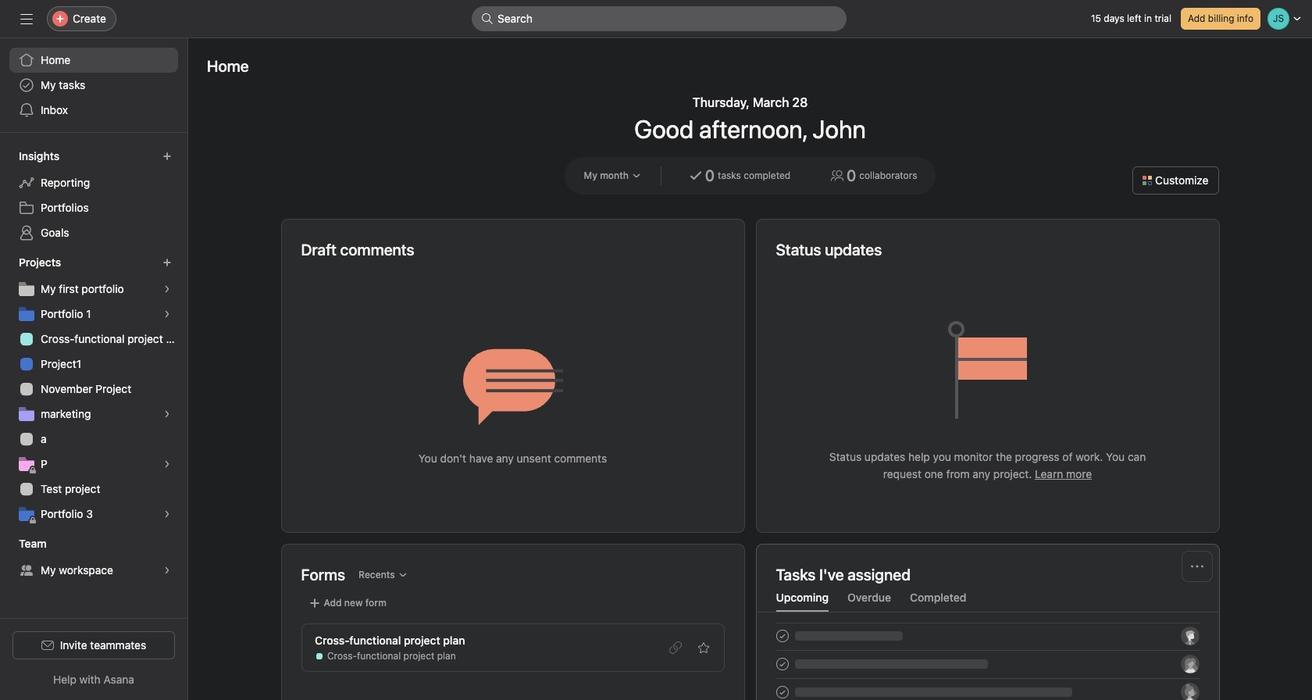 Task type: describe. For each thing, give the bounding box(es) containing it.
global element
[[0, 38, 188, 132]]

teams element
[[0, 530, 188, 586]]

actions image
[[1191, 560, 1204, 573]]

hide sidebar image
[[20, 13, 33, 25]]

insights element
[[0, 142, 188, 248]]

add to favorites image
[[697, 641, 710, 654]]

see details, p image
[[163, 459, 172, 469]]

new insights image
[[163, 152, 172, 161]]

see details, portfolio 1 image
[[163, 309, 172, 319]]

see details, marketing image
[[163, 409, 172, 419]]

projects element
[[0, 248, 188, 530]]



Task type: vqa. For each thing, say whether or not it's contained in the screenshot.
New Insights image
yes



Task type: locate. For each thing, give the bounding box(es) containing it.
see details, portfolio 3 image
[[163, 509, 172, 519]]

list box
[[472, 6, 847, 31]]

see details, my workspace image
[[163, 566, 172, 575]]

copy form link image
[[669, 641, 682, 654]]

see details, my first portfolio image
[[163, 284, 172, 294]]

prominent image
[[481, 13, 494, 25]]

new project or portfolio image
[[163, 258, 172, 267]]



